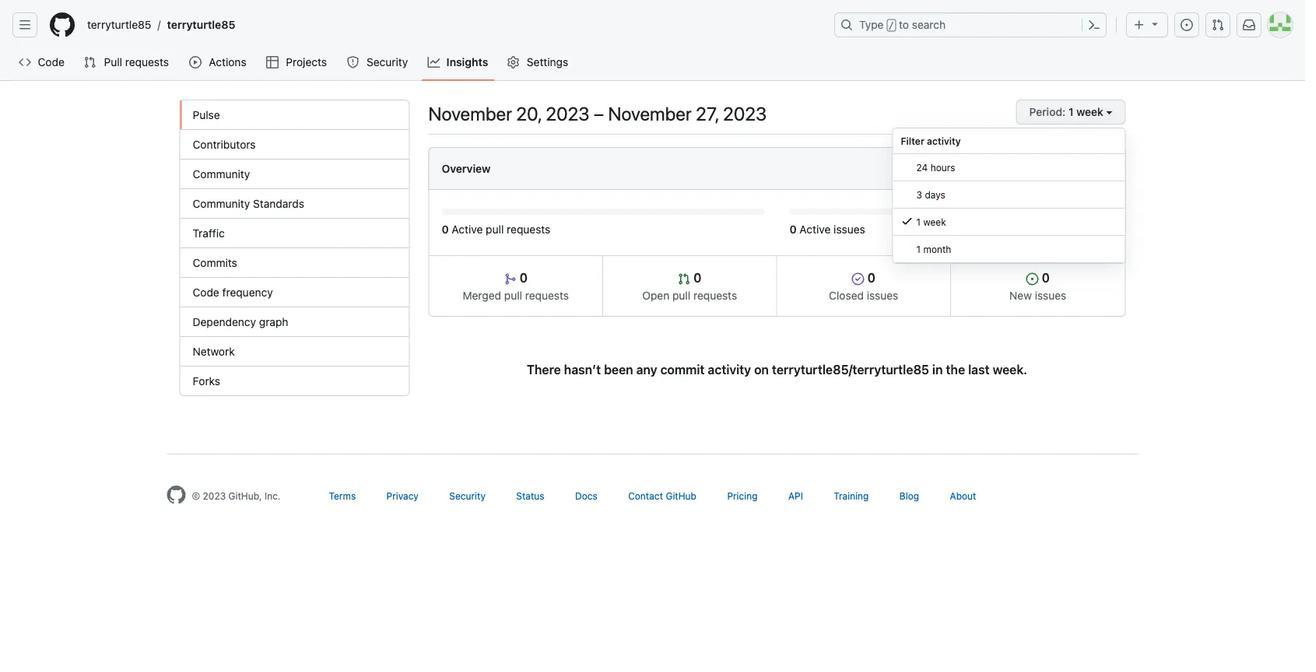 Task type: vqa. For each thing, say whether or not it's contained in the screenshot.
3
yes



Task type: describe. For each thing, give the bounding box(es) containing it.
week inside popup button
[[1077, 105, 1104, 118]]

search
[[912, 18, 946, 31]]

week.
[[993, 362, 1028, 377]]

/ for type
[[889, 20, 894, 31]]

any
[[636, 362, 657, 377]]

about
[[950, 490, 976, 501]]

code frequency
[[193, 286, 273, 299]]

command palette image
[[1088, 19, 1101, 31]]

settings
[[527, 56, 568, 68]]

code link
[[12, 51, 71, 74]]

issues for new
[[1035, 289, 1067, 302]]

contact
[[628, 490, 663, 501]]

pulse
[[193, 108, 220, 121]]

footer containing © 2023 github, inc.
[[155, 454, 1151, 543]]

terms
[[329, 490, 356, 501]]

3 days
[[917, 189, 946, 200]]

code image
[[19, 56, 31, 68]]

api
[[788, 490, 803, 501]]

filter
[[901, 135, 925, 146]]

2 terryturtle85 from the left
[[167, 18, 235, 31]]

1 month link
[[893, 236, 1125, 263]]

network
[[193, 345, 235, 358]]

pull requests link
[[77, 51, 177, 74]]

24 hours link
[[893, 154, 1125, 181]]

forks
[[193, 374, 220, 387]]

active for active issues
[[800, 223, 831, 235]]

blog
[[900, 490, 919, 501]]

1 week link
[[893, 209, 1125, 236]]

play image
[[189, 56, 202, 68]]

dependency
[[193, 315, 256, 328]]

git pull request image
[[84, 56, 96, 68]]

been
[[604, 362, 633, 377]]

2 november from the left
[[608, 103, 692, 125]]

0 horizontal spatial 2023
[[203, 490, 226, 501]]

active for active pull requests
[[452, 223, 483, 235]]

overview
[[442, 162, 491, 175]]

code frequency link
[[180, 278, 409, 307]]

0 horizontal spatial security link
[[341, 51, 415, 74]]

1 horizontal spatial 2023
[[546, 103, 590, 125]]

0 vertical spatial issue opened image
[[1181, 19, 1193, 31]]

menu containing filter activity
[[892, 128, 1126, 264]]

actions link
[[183, 51, 254, 74]]

git merge image
[[504, 273, 517, 285]]

24
[[917, 162, 928, 173]]

type
[[859, 18, 884, 31]]

open pull requests
[[642, 289, 737, 302]]

issue closed image
[[852, 273, 864, 285]]

standards
[[253, 197, 304, 210]]

0 for open pull requests
[[691, 270, 702, 285]]

code for code
[[38, 56, 64, 68]]

notifications image
[[1243, 19, 1256, 31]]

pricing link
[[727, 490, 758, 501]]

triangle down image
[[1149, 18, 1161, 30]]

community standards
[[193, 197, 304, 210]]

1 vertical spatial 1
[[917, 216, 921, 227]]

forks link
[[180, 367, 409, 395]]

training
[[834, 490, 869, 501]]

©
[[192, 490, 200, 501]]

shield image
[[347, 56, 359, 68]]

training link
[[834, 490, 869, 501]]

commit
[[661, 362, 705, 377]]

0 horizontal spatial issues
[[834, 223, 865, 235]]

hours
[[931, 162, 956, 173]]

type / to search
[[859, 18, 946, 31]]

–
[[594, 103, 604, 125]]

pull down overview
[[486, 223, 504, 235]]

1 horizontal spatial security link
[[449, 490, 486, 501]]

requests right "merged"
[[525, 289, 569, 302]]

pull for merged
[[504, 289, 522, 302]]

1 vertical spatial git pull request image
[[678, 273, 691, 285]]

pull requests
[[104, 56, 169, 68]]

1 terryturtle85 from the left
[[87, 18, 151, 31]]

dependency graph
[[193, 315, 288, 328]]

week inside 'menu'
[[924, 216, 946, 227]]

0 active issues
[[790, 223, 865, 235]]

hasn't
[[564, 362, 601, 377]]

pull
[[104, 56, 122, 68]]

dependency graph link
[[180, 307, 409, 337]]

requests right pull
[[125, 56, 169, 68]]

1 horizontal spatial git pull request image
[[1212, 19, 1224, 31]]

1 week button
[[1016, 100, 1126, 125]]

docs
[[575, 490, 598, 501]]



Task type: locate. For each thing, give the bounding box(es) containing it.
issues up the issue closed image
[[834, 223, 865, 235]]

git pull request image
[[1212, 19, 1224, 31], [678, 273, 691, 285]]

to
[[899, 18, 909, 31]]

terryturtle85 link
[[81, 12, 158, 37], [161, 12, 242, 37]]

check image
[[901, 215, 913, 227]]

month
[[924, 244, 952, 255]]

closed
[[829, 289, 864, 302]]

1 for 1 month link
[[917, 244, 921, 255]]

actions
[[209, 56, 246, 68]]

requests up git merge "icon"
[[507, 223, 551, 235]]

pull for open
[[673, 289, 691, 302]]

terryturtle85 link up play image
[[161, 12, 242, 37]]

0 for merged pull requests
[[517, 270, 528, 285]]

docs link
[[575, 490, 598, 501]]

on
[[754, 362, 769, 377]]

settings link
[[501, 51, 576, 74]]

contact github link
[[628, 490, 697, 501]]

terryturtle85
[[87, 18, 151, 31], [167, 18, 235, 31]]

requests
[[125, 56, 169, 68], [507, 223, 551, 235], [525, 289, 569, 302], [694, 289, 737, 302]]

traffic
[[193, 227, 225, 239]]

filter activity
[[901, 135, 961, 146]]

terryturtle85 link up pull
[[81, 12, 158, 37]]

activity inside 'menu'
[[927, 135, 961, 146]]

1 horizontal spatial security
[[449, 490, 486, 501]]

1 horizontal spatial activity
[[927, 135, 961, 146]]

1 week
[[1069, 105, 1104, 118], [917, 216, 946, 227]]

3
[[917, 189, 922, 200]]

0 horizontal spatial active
[[452, 223, 483, 235]]

pulse link
[[180, 100, 409, 130]]

0 horizontal spatial issue opened image
[[1026, 273, 1039, 285]]

network link
[[180, 337, 409, 367]]

blog link
[[900, 490, 919, 501]]

0 horizontal spatial terryturtle85
[[87, 18, 151, 31]]

footer
[[155, 454, 1151, 543]]

homepage image
[[167, 486, 186, 504]]

2 vertical spatial 1
[[917, 244, 921, 255]]

1 month
[[917, 244, 952, 255]]

list
[[81, 12, 825, 37]]

code right code image
[[38, 56, 64, 68]]

code inside insights element
[[193, 286, 219, 299]]

projects
[[286, 56, 327, 68]]

issues right new
[[1035, 289, 1067, 302]]

1 horizontal spatial 1 week
[[1069, 105, 1104, 118]]

status link
[[516, 490, 545, 501]]

1 vertical spatial community
[[193, 197, 250, 210]]

0 vertical spatial code
[[38, 56, 64, 68]]

terryturtle85/terryturtle85
[[772, 362, 929, 377]]

code for code frequency
[[193, 286, 219, 299]]

1 horizontal spatial /
[[889, 20, 894, 31]]

0 horizontal spatial git pull request image
[[678, 273, 691, 285]]

1 terryturtle85 link from the left
[[81, 12, 158, 37]]

closed issues
[[829, 289, 899, 302]]

0 horizontal spatial /
[[158, 18, 161, 31]]

1 horizontal spatial november
[[608, 103, 692, 125]]

privacy link
[[387, 490, 419, 501]]

0 vertical spatial week
[[1077, 105, 1104, 118]]

/ left to
[[889, 20, 894, 31]]

2023 right 27,
[[723, 103, 767, 125]]

/ inside type / to search
[[889, 20, 894, 31]]

0 vertical spatial 1 week
[[1069, 105, 1104, 118]]

projects link
[[260, 51, 334, 74]]

1 horizontal spatial terryturtle85
[[167, 18, 235, 31]]

issue opened image
[[1181, 19, 1193, 31], [1026, 273, 1039, 285]]

week
[[1077, 105, 1104, 118], [924, 216, 946, 227]]

1 vertical spatial security
[[449, 490, 486, 501]]

security link
[[341, 51, 415, 74], [449, 490, 486, 501]]

1
[[1069, 105, 1074, 118], [917, 216, 921, 227], [917, 244, 921, 255]]

0 vertical spatial security
[[367, 56, 408, 68]]

graph
[[259, 315, 288, 328]]

1 vertical spatial code
[[193, 286, 219, 299]]

0 horizontal spatial november
[[429, 103, 512, 125]]

community down contributors
[[193, 167, 250, 180]]

new issues
[[1010, 289, 1067, 302]]

there hasn't been any commit activity on terryturtle85/terryturtle85 in the last  week.
[[527, 362, 1028, 377]]

2023 right ©
[[203, 490, 226, 501]]

1 for 1 week popup button
[[1069, 105, 1074, 118]]

november down insights
[[429, 103, 512, 125]]

active up the closed
[[800, 223, 831, 235]]

2023 left –
[[546, 103, 590, 125]]

0 horizontal spatial 1 week
[[917, 216, 946, 227]]

merged
[[463, 289, 501, 302]]

2 horizontal spatial 2023
[[723, 103, 767, 125]]

activity left on
[[708, 362, 751, 377]]

github
[[666, 490, 697, 501]]

list containing terryturtle85 / terryturtle85
[[81, 12, 825, 37]]

0 vertical spatial 1
[[1069, 105, 1074, 118]]

1 horizontal spatial terryturtle85 link
[[161, 12, 242, 37]]

terryturtle85 / terryturtle85
[[87, 18, 235, 31]]

terryturtle85 up play image
[[167, 18, 235, 31]]

graph image
[[428, 56, 440, 68]]

/ for terryturtle85
[[158, 18, 161, 31]]

community up traffic
[[193, 197, 250, 210]]

pull right open
[[673, 289, 691, 302]]

security
[[367, 56, 408, 68], [449, 490, 486, 501]]

terms link
[[329, 490, 356, 501]]

contributors
[[193, 138, 256, 151]]

0 horizontal spatial security
[[367, 56, 408, 68]]

the
[[946, 362, 965, 377]]

3 days link
[[893, 181, 1125, 209]]

privacy
[[387, 490, 419, 501]]

1 horizontal spatial issue opened image
[[1181, 19, 1193, 31]]

there
[[527, 362, 561, 377]]

1 vertical spatial security link
[[449, 490, 486, 501]]

1 horizontal spatial issues
[[867, 289, 899, 302]]

issue opened image up new issues
[[1026, 273, 1039, 285]]

/ inside terryturtle85 / terryturtle85
[[158, 18, 161, 31]]

issues right the closed
[[867, 289, 899, 302]]

november 20, 2023 – november 27, 2023
[[429, 103, 767, 125]]

community
[[193, 167, 250, 180], [193, 197, 250, 210]]

2 active from the left
[[800, 223, 831, 235]]

security link left "graph" icon
[[341, 51, 415, 74]]

2 horizontal spatial issues
[[1035, 289, 1067, 302]]

1 horizontal spatial active
[[800, 223, 831, 235]]

git pull request image left the "notifications" image at the right
[[1212, 19, 1224, 31]]

terryturtle85 up pull
[[87, 18, 151, 31]]

0 horizontal spatial activity
[[708, 362, 751, 377]]

0 vertical spatial activity
[[927, 135, 961, 146]]

issue opened image right triangle down image
[[1181, 19, 1193, 31]]

1 community from the top
[[193, 167, 250, 180]]

1 inside popup button
[[1069, 105, 1074, 118]]

active down overview
[[452, 223, 483, 235]]

insights element
[[179, 100, 410, 396]]

insights link
[[422, 51, 495, 74]]

community for community standards
[[193, 197, 250, 210]]

2 terryturtle85 link from the left
[[161, 12, 242, 37]]

pricing
[[727, 490, 758, 501]]

security link left status
[[449, 490, 486, 501]]

new
[[1010, 289, 1032, 302]]

in
[[933, 362, 943, 377]]

1 november from the left
[[429, 103, 512, 125]]

1 horizontal spatial code
[[193, 286, 219, 299]]

© 2023 github, inc.
[[192, 490, 281, 501]]

frequency
[[222, 286, 273, 299]]

community for community
[[193, 167, 250, 180]]

git pull request image up open pull requests
[[678, 273, 691, 285]]

security right shield image
[[367, 56, 408, 68]]

commits link
[[180, 248, 409, 278]]

days
[[925, 189, 946, 200]]

0 horizontal spatial week
[[924, 216, 946, 227]]

about link
[[950, 490, 976, 501]]

0 active pull requests
[[442, 223, 551, 235]]

20,
[[516, 103, 542, 125]]

active
[[452, 223, 483, 235], [800, 223, 831, 235]]

24 hours
[[917, 162, 956, 173]]

2 community from the top
[[193, 197, 250, 210]]

1 horizontal spatial week
[[1077, 105, 1104, 118]]

27,
[[696, 103, 719, 125]]

commits
[[193, 256, 237, 269]]

api link
[[788, 490, 803, 501]]

insights
[[447, 56, 488, 68]]

homepage image
[[50, 12, 75, 37]]

contact github
[[628, 490, 697, 501]]

community link
[[180, 160, 409, 189]]

code down commits
[[193, 286, 219, 299]]

github,
[[228, 490, 262, 501]]

code
[[38, 56, 64, 68], [193, 286, 219, 299]]

november right –
[[608, 103, 692, 125]]

0 horizontal spatial terryturtle85 link
[[81, 12, 158, 37]]

pull down git merge "icon"
[[504, 289, 522, 302]]

issues for closed
[[867, 289, 899, 302]]

requests right open
[[694, 289, 737, 302]]

0 for new issues
[[1039, 270, 1050, 285]]

table image
[[266, 56, 279, 68]]

1 vertical spatial 1 week
[[917, 216, 946, 227]]

0 horizontal spatial code
[[38, 56, 64, 68]]

1 active from the left
[[452, 223, 483, 235]]

merged pull requests
[[463, 289, 569, 302]]

1 week inside popup button
[[1069, 105, 1104, 118]]

menu
[[892, 128, 1126, 264]]

gear image
[[507, 56, 519, 68]]

plus image
[[1133, 19, 1146, 31]]

activity up hours
[[927, 135, 961, 146]]

1 vertical spatial activity
[[708, 362, 751, 377]]

last
[[968, 362, 990, 377]]

1 week inside 'menu'
[[917, 216, 946, 227]]

0 vertical spatial community
[[193, 167, 250, 180]]

status
[[516, 490, 545, 501]]

1 vertical spatial issue opened image
[[1026, 273, 1039, 285]]

security left status
[[449, 490, 486, 501]]

1 vertical spatial week
[[924, 216, 946, 227]]

0 for closed issues
[[864, 270, 876, 285]]

0
[[442, 223, 449, 235], [790, 223, 797, 235], [517, 270, 528, 285], [691, 270, 702, 285], [864, 270, 876, 285], [1039, 270, 1050, 285]]

0 vertical spatial security link
[[341, 51, 415, 74]]

traffic link
[[180, 219, 409, 248]]

community standards link
[[180, 189, 409, 219]]

/ up pull requests
[[158, 18, 161, 31]]

0 vertical spatial git pull request image
[[1212, 19, 1224, 31]]



